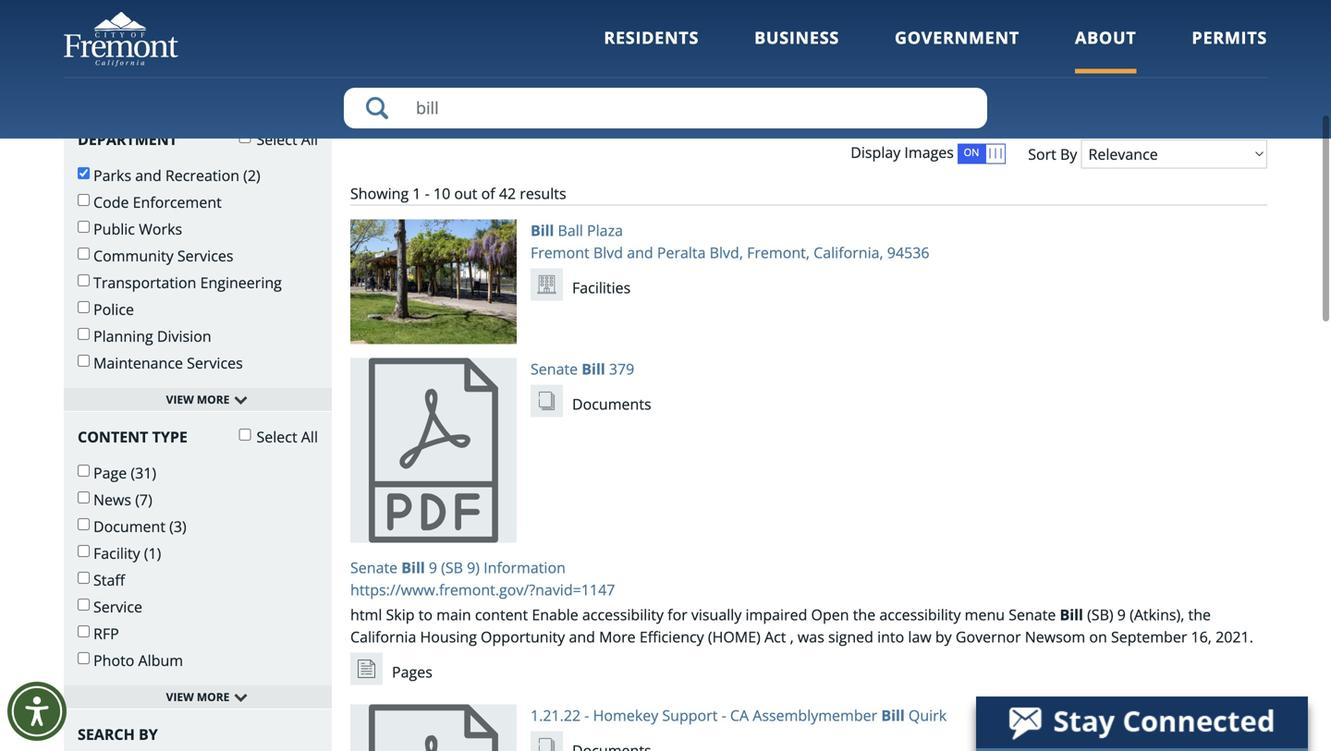 Task type: locate. For each thing, give the bounding box(es) containing it.
1 vertical spatial view more
[[166, 690, 230, 705]]

bill inside bill ball plaza fremont blvd and peralta blvd, fremont, california, 94536
[[531, 220, 554, 240]]

Document (3) checkbox
[[78, 519, 90, 531]]

the
[[853, 605, 876, 625], [1189, 605, 1212, 625]]

2 more from the top
[[197, 690, 230, 705]]

1 vertical spatial select all
[[253, 427, 318, 447]]

facility
[[93, 544, 140, 564]]

enable
[[532, 605, 579, 625]]

senate
[[531, 359, 578, 379], [351, 558, 398, 578], [1009, 605, 1057, 625]]

rfp
[[93, 624, 119, 644]]

view down maintenance services
[[166, 392, 194, 407]]

bill left quirk
[[882, 706, 905, 726]]

community
[[93, 246, 174, 266]]

1 horizontal spatial accessibility
[[880, 605, 961, 625]]

0 vertical spatial senate
[[531, 359, 578, 379]]

2 the from the left
[[1189, 605, 1212, 625]]

maintenance
[[93, 353, 183, 373]]

9
[[429, 558, 437, 578], [1118, 605, 1126, 625]]

engineering
[[200, 273, 282, 293]]

0 horizontal spatial senate
[[351, 558, 398, 578]]

view down album
[[166, 690, 194, 705]]

9 left the (sb
[[429, 558, 437, 578]]

1 vertical spatial more
[[197, 690, 230, 705]]

about
[[1076, 26, 1137, 49]]

2 horizontal spatial and
[[627, 243, 654, 263]]

2 accessibility from the left
[[880, 605, 961, 625]]

0 vertical spatial 9
[[429, 558, 437, 578]]

community services
[[93, 246, 233, 266]]

display images
[[851, 142, 954, 162]]

1 horizontal spatial and
[[569, 627, 596, 647]]

was
[[798, 627, 825, 647]]

(home)
[[708, 627, 761, 647]]

1 view from the top
[[166, 392, 194, 407]]

services for maintenance services
[[187, 353, 243, 373]]

code enforcement
[[93, 192, 222, 212]]

all for parks and recreation (2)
[[301, 129, 318, 149]]

1 vertical spatial senate
[[351, 558, 398, 578]]

showing 1 - 10 out of 42 results
[[351, 183, 567, 203]]

Photo Album checkbox
[[78, 653, 90, 665]]

showing
[[351, 183, 409, 203]]

blvd,
[[710, 243, 744, 263]]

2 horizontal spatial senate
[[1009, 605, 1057, 625]]

bill ball plaza image
[[351, 220, 517, 344]]

0 vertical spatial and
[[135, 165, 162, 185]]

1 vertical spatial view
[[166, 690, 194, 705]]

- left the ca
[[722, 706, 727, 726]]

bill inside senate bill 9 (sb 9) information https://www.fremont.gov/?navid=1147
[[402, 558, 425, 578]]

public works
[[93, 219, 182, 239]]

information
[[484, 558, 566, 578]]

0 vertical spatial select
[[257, 129, 297, 149]]

and up code enforcement
[[135, 165, 162, 185]]

,
[[790, 627, 794, 647]]

efficiency
[[640, 627, 704, 647]]

code
[[93, 192, 129, 212]]

bill left the (sb
[[402, 558, 425, 578]]

1 more from the top
[[197, 392, 230, 407]]

business link
[[755, 26, 840, 74]]

senate up html
[[351, 558, 398, 578]]

view more button for services
[[64, 388, 332, 412]]

2 all from the top
[[301, 427, 318, 447]]

the inside (sb) 9 (atkins), the california housing opportunity and more efficiency (home) act , was signed into law by governor newsom on september 16, 2021.
[[1189, 605, 1212, 625]]

(sb
[[441, 558, 463, 578]]

0 vertical spatial view more
[[166, 392, 230, 407]]

services
[[177, 246, 233, 266], [187, 353, 243, 373]]

None checkbox
[[239, 131, 251, 143], [239, 429, 251, 441], [239, 131, 251, 143], [239, 429, 251, 441]]

bill up newsom
[[1060, 605, 1084, 625]]

2 vertical spatial senate
[[1009, 605, 1057, 625]]

search
[[121, 78, 170, 98]]

1 the from the left
[[853, 605, 876, 625]]

photo
[[93, 651, 134, 671]]

senate bill 9 (sb 9) information https://www.fremont.gov/?navid=1147
[[351, 558, 615, 600]]

0 vertical spatial more
[[197, 392, 230, 407]]

california,
[[814, 243, 884, 263]]

1 select all from the top
[[253, 129, 318, 149]]

0 horizontal spatial and
[[135, 165, 162, 185]]

senate up documents
[[531, 359, 578, 379]]

0 vertical spatial view more button
[[64, 388, 332, 412]]

page (31)
[[93, 463, 156, 483]]

select all for page (31)
[[253, 427, 318, 447]]

content
[[475, 605, 528, 625]]

fremont,
[[747, 243, 810, 263]]

sort by
[[1029, 144, 1078, 164]]

0 vertical spatial all
[[301, 129, 318, 149]]

business
[[755, 26, 840, 49]]

on
[[964, 145, 980, 159]]

all for page (31)
[[301, 427, 318, 447]]

division
[[157, 326, 211, 346]]

1 all from the top
[[301, 129, 318, 149]]

permits
[[1193, 26, 1268, 49]]

visually
[[692, 605, 742, 625]]

42
[[499, 183, 516, 203]]

senate up newsom
[[1009, 605, 1057, 625]]

1 horizontal spatial senate
[[531, 359, 578, 379]]

9 inside (sb) 9 (atkins), the california housing opportunity and more efficiency (home) act , was signed into law by governor newsom on september 16, 2021.
[[1118, 605, 1126, 625]]

more
[[197, 392, 230, 407], [197, 690, 230, 705]]

1 horizontal spatial 9
[[1118, 605, 1126, 625]]

accessibility up law
[[880, 605, 961, 625]]

service
[[93, 597, 142, 617]]

2 select all from the top
[[253, 427, 318, 447]]

2 horizontal spatial -
[[722, 706, 727, 726]]

https://www.fremont.gov/?navid=1147
[[351, 580, 615, 600]]

transportation engineering
[[93, 273, 282, 293]]

stay connected image
[[977, 697, 1307, 749]]

out
[[454, 183, 478, 203]]

police
[[93, 300, 134, 319]]

1 vertical spatial all
[[301, 427, 318, 447]]

menu
[[965, 605, 1005, 625]]

(31)
[[131, 463, 156, 483]]

facility (1)
[[93, 544, 161, 564]]

type
[[152, 427, 188, 447]]

view for services
[[166, 392, 194, 407]]

select
[[257, 129, 297, 149], [257, 427, 297, 447]]

1 vertical spatial select
[[257, 427, 297, 447]]

0 horizontal spatial the
[[853, 605, 876, 625]]

2 view more button from the top
[[64, 686, 332, 710]]

1 vertical spatial 9
[[1118, 605, 1126, 625]]

0 vertical spatial view
[[166, 392, 194, 407]]

photo album
[[93, 651, 183, 671]]

2 vertical spatial and
[[569, 627, 596, 647]]

1 vertical spatial and
[[627, 243, 654, 263]]

- right 1.21.22
[[585, 706, 590, 726]]

1 horizontal spatial the
[[1189, 605, 1212, 625]]

9 right (sb)
[[1118, 605, 1126, 625]]

None text field
[[1040, 65, 1086, 111]]

1 select from the top
[[257, 129, 297, 149]]

the up 16, in the right bottom of the page
[[1189, 605, 1212, 625]]

0 vertical spatial select all
[[253, 129, 318, 149]]

Search... text field
[[533, 65, 1040, 111]]

Page (31) checkbox
[[78, 465, 90, 477]]

Facility (1) checkbox
[[78, 546, 90, 558]]

view more button down album
[[64, 686, 332, 710]]

view
[[166, 392, 194, 407], [166, 690, 194, 705]]

view more button up type
[[64, 388, 332, 412]]

0 horizontal spatial accessibility
[[583, 605, 664, 625]]

2 select from the top
[[257, 427, 297, 447]]

bill left ball
[[531, 220, 554, 240]]

accessibility up more
[[583, 605, 664, 625]]

1 horizontal spatial -
[[585, 706, 590, 726]]

columnusercontrol2 main content
[[64, 0, 666, 34]]

view more up type
[[166, 392, 230, 407]]

view more for services
[[166, 392, 230, 407]]

works
[[139, 219, 182, 239]]

newsom
[[1025, 627, 1086, 647]]

the up signed
[[853, 605, 876, 625]]

1 vertical spatial services
[[187, 353, 243, 373]]

(atkins),
[[1130, 605, 1185, 625]]

by
[[1061, 144, 1078, 164]]

more for album
[[197, 690, 230, 705]]

residents link
[[604, 26, 699, 74]]

1 accessibility from the left
[[583, 605, 664, 625]]

9)
[[467, 558, 480, 578]]

(1)
[[144, 544, 161, 564]]

select all
[[253, 129, 318, 149], [253, 427, 318, 447]]

view more for album
[[166, 690, 230, 705]]

enforcement
[[133, 192, 222, 212]]

html skip to main content enable accessibility for visually impaired open the accessibility menu senate bill
[[351, 605, 1084, 625]]

Transportation Engineering checkbox
[[78, 275, 90, 287]]

and right blvd
[[627, 243, 654, 263]]

view more
[[166, 392, 230, 407], [166, 690, 230, 705]]

Service checkbox
[[78, 599, 90, 611]]

1.21.22 - homekey support - ca assemblymember bill quirk
[[531, 706, 947, 726]]

1 view more from the top
[[166, 392, 230, 407]]

2 view from the top
[[166, 690, 194, 705]]

0 horizontal spatial 9
[[429, 558, 437, 578]]

senate inside senate bill 9 (sb 9) information https://www.fremont.gov/?navid=1147
[[351, 558, 398, 578]]

governor
[[956, 627, 1022, 647]]

and inside (sb) 9 (atkins), the california housing opportunity and more efficiency (home) act , was signed into law by governor newsom on september 16, 2021.
[[569, 627, 596, 647]]

select all for parks and recreation (2)
[[253, 129, 318, 149]]

government link
[[895, 26, 1020, 74]]

senate for senate bill 379
[[531, 359, 578, 379]]

1.21.22
[[531, 706, 581, 726]]

department
[[78, 129, 178, 149]]

peralta
[[657, 243, 706, 263]]

1 vertical spatial view more button
[[64, 686, 332, 710]]

9 inside senate bill 9 (sb 9) information https://www.fremont.gov/?navid=1147
[[429, 558, 437, 578]]

2 view more from the top
[[166, 690, 230, 705]]

services down division
[[187, 353, 243, 373]]

clear all
[[278, 78, 318, 93]]

and down enable
[[569, 627, 596, 647]]

services up transportation engineering
[[177, 246, 233, 266]]

0 vertical spatial services
[[177, 246, 233, 266]]

public
[[93, 219, 135, 239]]

view more down album
[[166, 690, 230, 705]]

- right "1"
[[425, 183, 430, 203]]

1 view more button from the top
[[64, 388, 332, 412]]



Task type: describe. For each thing, give the bounding box(es) containing it.
clear
[[278, 78, 303, 93]]

filter search
[[78, 78, 170, 98]]

on
[[1090, 627, 1108, 647]]

Staff checkbox
[[78, 572, 90, 584]]

planning division
[[93, 326, 211, 346]]

facilities
[[572, 278, 631, 298]]

Maintenance Services checkbox
[[78, 355, 90, 367]]

10
[[434, 183, 451, 203]]

homekey
[[593, 706, 659, 726]]

staff
[[93, 570, 125, 590]]

of
[[482, 183, 495, 203]]

results
[[520, 183, 567, 203]]

clear all link
[[278, 78, 318, 94]]

select for page (31)
[[257, 427, 297, 447]]

by
[[936, 627, 952, 647]]

Public Works checkbox
[[78, 221, 90, 233]]

ball
[[558, 220, 583, 240]]

view for album
[[166, 690, 194, 705]]

filter
[[78, 78, 117, 98]]

Police checkbox
[[78, 301, 90, 313]]

0 horizontal spatial -
[[425, 183, 430, 203]]

assemblymember
[[753, 706, 878, 726]]

page
[[93, 463, 127, 483]]

94536
[[888, 243, 930, 263]]

residents
[[604, 26, 699, 49]]

government
[[895, 26, 1020, 49]]

more for services
[[197, 392, 230, 407]]

impaired
[[746, 605, 808, 625]]

|||
[[988, 145, 1004, 159]]

2021.
[[1216, 627, 1254, 647]]

law
[[909, 627, 932, 647]]

act
[[765, 627, 787, 647]]

select for parks and recreation (2)
[[257, 129, 297, 149]]

permits link
[[1193, 26, 1268, 74]]

on |||
[[964, 145, 1004, 159]]

september
[[1112, 627, 1188, 647]]

fremont
[[531, 243, 590, 263]]

Community Services checkbox
[[78, 248, 90, 260]]

services for community services
[[177, 246, 233, 266]]

signed
[[829, 627, 874, 647]]

california
[[351, 627, 416, 647]]

Parks and Recreation (2) checkbox
[[78, 167, 90, 179]]

recreation
[[165, 165, 240, 185]]

senate for senate bill 9 (sb 9) information https://www.fremont.gov/?navid=1147
[[351, 558, 398, 578]]

news (7)
[[93, 490, 152, 510]]

transportation
[[93, 273, 196, 293]]

sort
[[1029, 144, 1057, 164]]

search
[[78, 725, 135, 745]]

images
[[905, 142, 954, 162]]

News (7) checkbox
[[78, 492, 90, 504]]

about link
[[1076, 26, 1137, 74]]

Planning Division checkbox
[[78, 328, 90, 340]]

ca
[[731, 706, 749, 726]]

housing
[[420, 627, 477, 647]]

blvd
[[594, 243, 623, 263]]

parks
[[93, 165, 131, 185]]

to
[[419, 605, 433, 625]]

senate bill 379
[[531, 359, 635, 379]]

skip
[[386, 605, 415, 625]]

RFP checkbox
[[78, 626, 90, 638]]

parks and recreation (2)
[[93, 165, 261, 185]]

by
[[139, 725, 158, 745]]

Code Enforcement checkbox
[[78, 194, 90, 206]]

quirk
[[909, 706, 947, 726]]

(sb)
[[1088, 605, 1114, 625]]

content type
[[78, 427, 188, 447]]

album
[[138, 651, 183, 671]]

16,
[[1192, 627, 1212, 647]]

bill ball plaza fremont blvd and peralta blvd, fremont, california, 94536
[[531, 220, 930, 263]]

html
[[351, 605, 382, 625]]

379
[[609, 359, 635, 379]]

(sb) 9 (atkins), the california housing opportunity and more efficiency (home) act , was signed into law by governor newsom on september 16, 2021.
[[351, 605, 1254, 647]]

view more button for album
[[64, 686, 332, 710]]

main
[[437, 605, 471, 625]]

(7)
[[135, 490, 152, 510]]

maintenance services
[[93, 353, 243, 373]]

support
[[663, 706, 718, 726]]

(3)
[[169, 517, 187, 537]]

news
[[93, 490, 131, 510]]

for
[[668, 605, 688, 625]]

and inside bill ball plaza fremont blvd and peralta blvd, fremont, california, 94536
[[627, 243, 654, 263]]

Search text field
[[344, 88, 988, 129]]

pages
[[392, 663, 433, 682]]

plaza
[[587, 220, 623, 240]]

content
[[78, 427, 148, 447]]

bill left 379
[[582, 359, 605, 379]]

(2)
[[243, 165, 261, 185]]



Task type: vqa. For each thing, say whether or not it's contained in the screenshot.
HOLD
no



